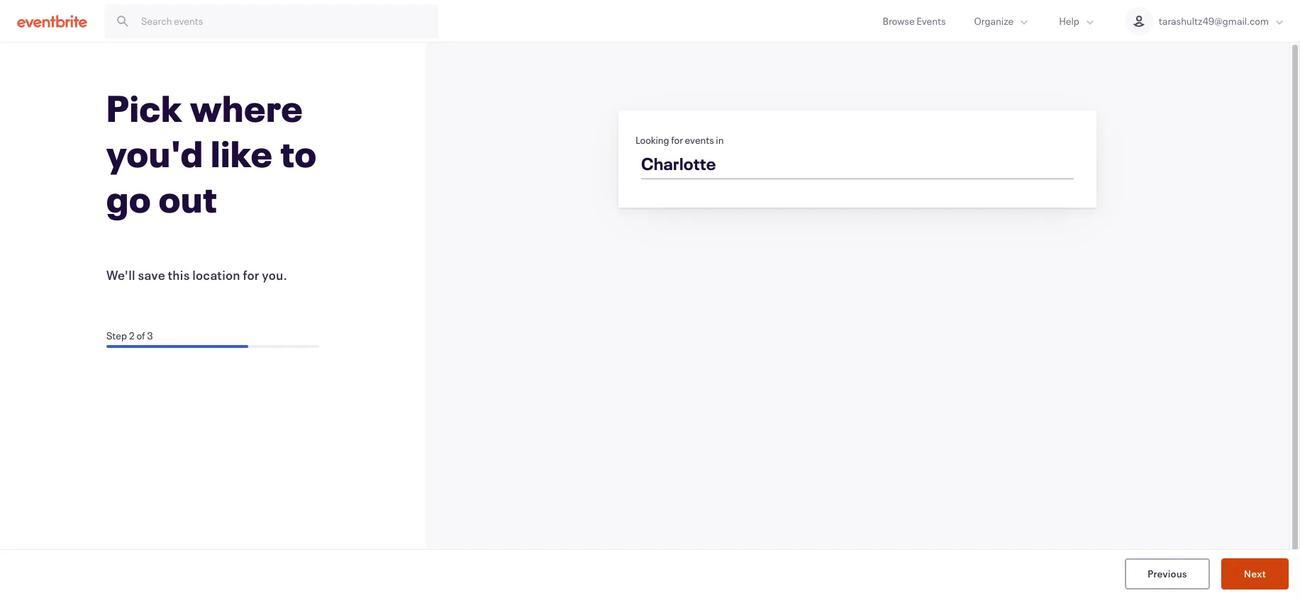 Task type: vqa. For each thing, say whether or not it's contained in the screenshot.
Three
no



Task type: describe. For each thing, give the bounding box(es) containing it.
organize link
[[960, 0, 1045, 42]]

like
[[211, 129, 273, 177]]

help
[[1059, 14, 1080, 28]]

eventbrite image
[[17, 14, 87, 28]]

browse events link
[[869, 0, 960, 42]]

3
[[147, 329, 153, 343]]

tarashultz49@gmail.com
[[1159, 14, 1269, 28]]

this
[[168, 267, 190, 284]]

pick
[[106, 84, 183, 132]]

1 vertical spatial for
[[243, 267, 259, 284]]

previous button
[[1125, 559, 1210, 590]]

looking for events in
[[636, 133, 724, 147]]

you.
[[262, 267, 287, 284]]

save
[[138, 267, 165, 284]]

events
[[917, 14, 946, 28]]

we'll save this location for you.
[[106, 267, 287, 284]]

browse
[[883, 14, 915, 28]]

progressbar progress bar
[[106, 345, 319, 348]]

step
[[106, 329, 127, 343]]

out
[[159, 175, 218, 223]]

0 vertical spatial for
[[671, 133, 683, 147]]

tarashultz49@gmail.com link
[[1111, 0, 1300, 42]]

you'd
[[106, 129, 203, 177]]



Task type: locate. For each thing, give the bounding box(es) containing it.
for left events
[[671, 133, 683, 147]]

0 horizontal spatial for
[[243, 267, 259, 284]]

progressbar image
[[106, 345, 248, 348]]

events
[[685, 133, 714, 147]]

pick where you'd like to go out
[[106, 84, 317, 223]]

None text field
[[631, 148, 1084, 184]]

to
[[280, 129, 317, 177]]

of
[[137, 329, 145, 343]]

next
[[1244, 567, 1266, 581]]

we'll
[[106, 267, 135, 284]]

2
[[129, 329, 135, 343]]

go
[[106, 175, 151, 223]]

previous
[[1148, 567, 1187, 581]]

help link
[[1045, 0, 1111, 42]]

step 2 of 3
[[106, 329, 153, 343]]

location
[[192, 267, 240, 284]]

organize
[[974, 14, 1014, 28]]

1 horizontal spatial for
[[671, 133, 683, 147]]

looking
[[636, 133, 669, 147]]

next button
[[1222, 559, 1289, 590]]

for
[[671, 133, 683, 147], [243, 267, 259, 284]]

where
[[190, 84, 303, 132]]

in
[[716, 133, 724, 147]]

browse events
[[883, 14, 946, 28]]

for left you.
[[243, 267, 259, 284]]



